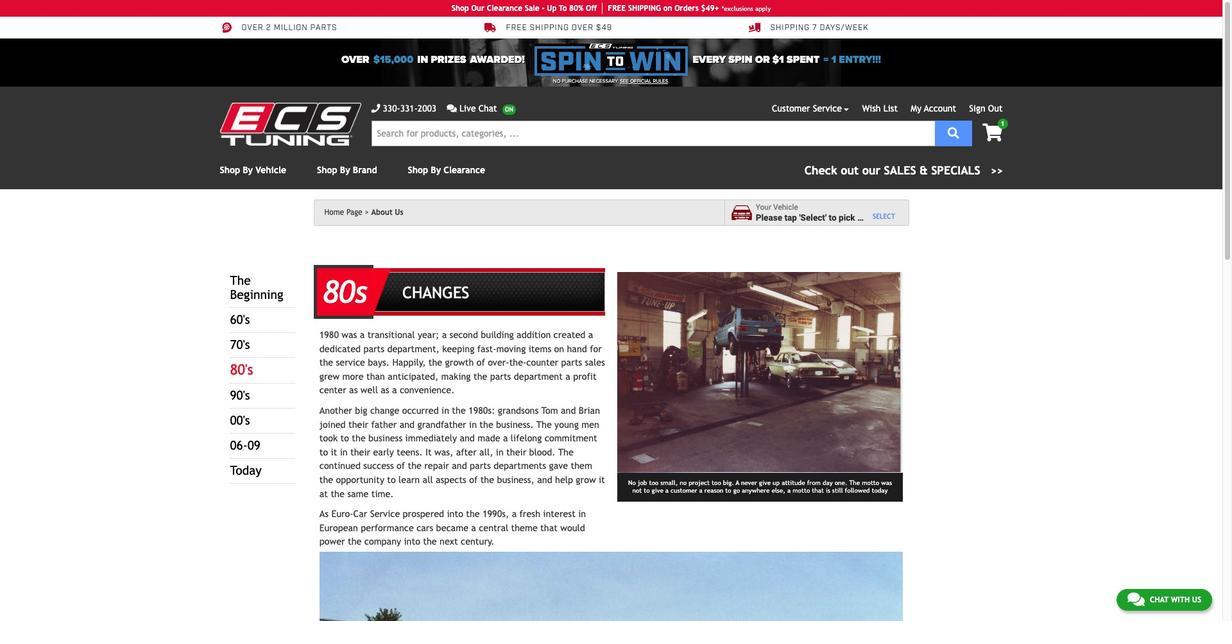 Task type: locate. For each thing, give the bounding box(es) containing it.
see official rules link
[[620, 78, 668, 85]]

to left pick
[[829, 212, 837, 222]]

1 vertical spatial clearance
[[444, 165, 485, 175]]

0 horizontal spatial on
[[554, 343, 564, 354]]

1 vertical spatial us
[[1192, 596, 1201, 604]]

comments image inside chat with us link
[[1127, 592, 1145, 607]]

motto down attitude
[[793, 487, 810, 494]]

clearance
[[487, 4, 522, 13], [444, 165, 485, 175]]

1 horizontal spatial vehicle
[[773, 203, 798, 212]]

a up "century."
[[471, 522, 476, 533]]

the down tom
[[536, 419, 552, 430]]

a up for
[[588, 329, 593, 340]]

is
[[826, 487, 830, 494]]

today
[[872, 487, 888, 494]]

shopping cart image
[[982, 124, 1003, 142]]

1 horizontal spatial into
[[447, 508, 463, 519]]

0 vertical spatial give
[[759, 479, 771, 486]]

comments image left chat with us
[[1127, 592, 1145, 607]]

the up followed
[[849, 479, 860, 486]]

parts down over-
[[490, 371, 511, 382]]

a right year;
[[442, 329, 447, 340]]

0 horizontal spatial it
[[331, 446, 337, 457]]

clearance for our
[[487, 4, 522, 13]]

0 horizontal spatial no
[[553, 78, 561, 84]]

took
[[319, 433, 338, 444]]

your
[[756, 203, 771, 212]]

2 as from the left
[[381, 385, 389, 396]]

over
[[242, 23, 264, 33], [341, 53, 369, 66]]

second
[[450, 329, 478, 340]]

items
[[529, 343, 551, 354]]

by down 2003
[[431, 165, 441, 175]]

give left up
[[759, 479, 771, 486]]

service up performance
[[370, 508, 400, 519]]

1980 was a transitional year; a second building addition created a dedicated parts department,       keeping fast-moving items on hand for the service bays. happily, the growth of over-the-counter       parts sales grew more than anticipated, making the parts department a profit center as well as a       convenience.
[[319, 329, 605, 396]]

service right customer
[[813, 103, 842, 114]]

1 inside 1 link
[[1001, 120, 1005, 127]]

ecs tuning image
[[220, 103, 361, 146]]

by for clearance
[[431, 165, 441, 175]]

enthusiast built
[[770, 23, 848, 33]]

clearance down live
[[444, 165, 485, 175]]

1 link
[[972, 119, 1008, 143]]

1 vertical spatial on
[[554, 343, 564, 354]]

1 vertical spatial was
[[881, 479, 892, 486]]

us right with
[[1192, 596, 1201, 604]]

of up learn
[[397, 460, 405, 471]]

one.
[[835, 479, 847, 486]]

the up 60's link at the bottom of the page
[[230, 274, 251, 288]]

1 horizontal spatial motto
[[862, 479, 879, 486]]

60's
[[230, 313, 250, 327]]

1 horizontal spatial over
[[341, 53, 369, 66]]

comments image
[[447, 104, 457, 113], [1127, 592, 1145, 607]]

0 horizontal spatial into
[[404, 536, 420, 547]]

a up dedicated
[[360, 329, 365, 340]]

big
[[355, 405, 367, 416]]

us right about
[[395, 208, 403, 217]]

comments image left live
[[447, 104, 457, 113]]

0 vertical spatial service
[[813, 103, 842, 114]]

331-
[[400, 103, 418, 114]]

all,
[[479, 446, 493, 457]]

1 horizontal spatial too
[[712, 479, 721, 486]]

a down attitude
[[787, 487, 791, 494]]

no left purchase
[[553, 78, 561, 84]]

the down all,
[[480, 474, 494, 485]]

by left brand
[[340, 165, 350, 175]]

early
[[373, 446, 394, 457]]

vehicle
[[864, 212, 892, 222]]

a
[[736, 479, 739, 486]]

a left fresh
[[512, 508, 517, 519]]

and down occurred
[[400, 419, 415, 430]]

was up dedicated
[[342, 329, 357, 340]]

european
[[319, 522, 358, 533]]

million
[[274, 23, 308, 33]]

0 vertical spatial us
[[395, 208, 403, 217]]

1 down out
[[1001, 120, 1005, 127]]

commitment
[[545, 433, 597, 444]]

lifetime tech support link
[[484, 22, 609, 33]]

a up change
[[392, 385, 397, 396]]

support
[[570, 23, 609, 33]]

1 by from the left
[[243, 165, 253, 175]]

Search text field
[[371, 121, 935, 146]]

1 vertical spatial over
[[341, 53, 369, 66]]

0 horizontal spatial that
[[540, 522, 558, 533]]

1 horizontal spatial clearance
[[487, 4, 522, 13]]

the inside no job too small, no project too big. a never give up attitude from day one. the motto was not to give a customer a reason to go anywhere else, a motto that is still followed today
[[849, 479, 860, 486]]

it down took
[[331, 446, 337, 457]]

3 by from the left
[[431, 165, 441, 175]]

their up success
[[350, 446, 370, 457]]

vehicle up tap
[[773, 203, 798, 212]]

of right aspects
[[469, 474, 478, 485]]

on down created
[[554, 343, 564, 354]]

the right at
[[331, 488, 344, 499]]

our
[[471, 4, 485, 13]]

in up grandfather
[[442, 405, 449, 416]]

in left prizes
[[417, 53, 428, 66]]

1 horizontal spatial give
[[759, 479, 771, 486]]

2 horizontal spatial by
[[431, 165, 441, 175]]

customer
[[671, 487, 697, 494]]

never
[[741, 479, 757, 486]]

up
[[773, 479, 780, 486]]

1 horizontal spatial on
[[663, 4, 672, 13]]

wish
[[862, 103, 881, 114]]

0 vertical spatial of
[[477, 357, 485, 368]]

0 horizontal spatial give
[[652, 487, 663, 494]]

clearance for by
[[444, 165, 485, 175]]

the
[[319, 357, 333, 368], [429, 357, 442, 368], [474, 371, 487, 382], [452, 405, 466, 416], [480, 419, 493, 430], [352, 433, 366, 444], [408, 460, 422, 471], [319, 474, 333, 485], [480, 474, 494, 485], [331, 488, 344, 499], [466, 508, 480, 519], [348, 536, 362, 547], [423, 536, 437, 547]]

1 vertical spatial service
[[370, 508, 400, 519]]

comments image for live
[[447, 104, 457, 113]]

0 horizontal spatial 1
[[831, 53, 836, 66]]

the left business on the left of page
[[352, 433, 366, 444]]

live chat link
[[447, 102, 516, 116]]

free
[[608, 4, 626, 13]]

to
[[829, 212, 837, 222], [340, 433, 349, 444], [319, 446, 328, 457], [387, 474, 396, 485], [644, 487, 650, 494], [725, 487, 731, 494]]

0 vertical spatial on
[[663, 4, 672, 13]]

0 horizontal spatial over
[[242, 23, 264, 33]]

0 vertical spatial vehicle
[[256, 165, 286, 175]]

$49+
[[701, 4, 719, 13]]

in inside as euro-car service prospered into the 1990s, a fresh interest in european performance cars       became a central theme that would power the company into the next century.
[[578, 508, 586, 519]]

on right ping
[[663, 4, 672, 13]]

and up after
[[460, 433, 475, 444]]

ping
[[644, 4, 661, 13]]

1 horizontal spatial it
[[599, 474, 605, 485]]

a inside another big change occurred in the 1980s: grandsons tom and brian joined their father and grandfather       in the business. the young men took to the business immediately and made a lifelong commitment to it in       their early teens. it was, after all, in their blood. the continued success of the repair and parts       departments gave them the opportunity to learn all aspects of the business, and help grow it at the       same time.
[[503, 433, 508, 444]]

my
[[911, 103, 922, 114]]

the up at
[[319, 474, 333, 485]]

0 vertical spatial no
[[553, 78, 561, 84]]

a left profit
[[566, 371, 570, 382]]

1 vertical spatial comments image
[[1127, 592, 1145, 607]]

vehicle down ecs tuning image on the top left
[[256, 165, 286, 175]]

to up time.
[[387, 474, 396, 485]]

search image
[[948, 127, 959, 138]]

comments image inside live chat link
[[447, 104, 457, 113]]

father
[[371, 419, 397, 430]]

1 horizontal spatial service
[[813, 103, 842, 114]]

grow
[[576, 474, 596, 485]]

home page
[[324, 208, 363, 217]]

shop for shop by vehicle
[[220, 165, 240, 175]]

0 horizontal spatial was
[[342, 329, 357, 340]]

a right made on the left bottom
[[503, 433, 508, 444]]

over left $15,000
[[341, 53, 369, 66]]

a inside your vehicle please tap 'select' to pick a vehicle
[[857, 212, 862, 222]]

reason
[[704, 487, 723, 494]]

repair
[[424, 460, 449, 471]]

car
[[353, 508, 367, 519]]

list
[[883, 103, 898, 114]]

0 horizontal spatial service
[[370, 508, 400, 519]]

0 vertical spatial motto
[[862, 479, 879, 486]]

sales & specials
[[884, 164, 980, 177]]

by down ecs tuning image on the top left
[[243, 165, 253, 175]]

made
[[478, 433, 500, 444]]

prizes
[[431, 53, 466, 66]]

it right grow
[[599, 474, 605, 485]]

motto up the today
[[862, 479, 879, 486]]

into up 'became'
[[447, 508, 463, 519]]

1 vertical spatial vehicle
[[773, 203, 798, 212]]

business
[[368, 433, 403, 444]]

keeping
[[442, 343, 475, 354]]

1 vertical spatial that
[[540, 522, 558, 533]]

1 vertical spatial into
[[404, 536, 420, 547]]

a down project
[[699, 487, 703, 494]]

2 by from the left
[[340, 165, 350, 175]]

shop our clearance sale - up to 80% off
[[452, 4, 597, 13]]

0 horizontal spatial comments image
[[447, 104, 457, 113]]

service inside as euro-car service prospered into the 1990s, a fresh interest in european performance cars       became a central theme that would power the company into the next century.
[[370, 508, 400, 519]]

to right took
[[340, 433, 349, 444]]

spent
[[787, 53, 820, 66]]

opportunity
[[336, 474, 384, 485]]

00's
[[230, 413, 250, 428]]

that down interest
[[540, 522, 558, 533]]

in up would
[[578, 508, 586, 519]]

parts down all,
[[470, 460, 491, 471]]

0 vertical spatial clearance
[[487, 4, 522, 13]]

1 vertical spatial motto
[[793, 487, 810, 494]]

your vehicle please tap 'select' to pick a vehicle
[[756, 203, 892, 222]]

chat left with
[[1150, 596, 1169, 604]]

too right "job"
[[649, 479, 658, 486]]

and up 'young'
[[561, 405, 576, 416]]

parts down "hand"
[[561, 357, 582, 368]]

0 vertical spatial chat
[[479, 103, 497, 114]]

price match guarantee link
[[220, 22, 350, 33]]

as euro-car service prospered into the 1990s, a fresh interest in european performance cars       became a central theme that would power the company into the next century.
[[319, 508, 586, 547]]

1 horizontal spatial no
[[628, 479, 636, 486]]

chat right live
[[479, 103, 497, 114]]

0 vertical spatial comments image
[[447, 104, 457, 113]]

0 vertical spatial was
[[342, 329, 357, 340]]

the down cars
[[423, 536, 437, 547]]

0 horizontal spatial as
[[349, 385, 358, 396]]

0 vertical spatial over
[[242, 23, 264, 33]]

09
[[247, 438, 260, 453]]

$1
[[773, 53, 784, 66]]

as down the more
[[349, 385, 358, 396]]

no inside no job too small, no project too big. a never give up attitude from day one. the motto was not to give a customer a reason to go anywhere else, a motto that is still followed today
[[628, 479, 636, 486]]

big.
[[723, 479, 734, 486]]

phone image
[[371, 104, 380, 113]]

1 horizontal spatial chat
[[1150, 596, 1169, 604]]

young
[[554, 419, 579, 430]]

too up reason
[[712, 479, 721, 486]]

the down teens.
[[408, 460, 422, 471]]

shop by clearance
[[408, 165, 485, 175]]

1 vertical spatial no
[[628, 479, 636, 486]]

1 horizontal spatial 1
[[1001, 120, 1005, 127]]

theme
[[511, 522, 538, 533]]

page
[[346, 208, 363, 217]]

1 vertical spatial 1
[[1001, 120, 1005, 127]]

0 horizontal spatial clearance
[[444, 165, 485, 175]]

a right pick
[[857, 212, 862, 222]]

give down small,
[[652, 487, 663, 494]]

0 vertical spatial that
[[812, 487, 824, 494]]

power
[[319, 536, 345, 547]]

no up not
[[628, 479, 636, 486]]

over
[[572, 23, 594, 33]]

center
[[319, 385, 346, 396]]

1 horizontal spatial comments image
[[1127, 592, 1145, 607]]

1 horizontal spatial was
[[881, 479, 892, 486]]

of down fast-
[[477, 357, 485, 368]]

anticipated,
[[388, 371, 438, 382]]

1 horizontal spatial as
[[381, 385, 389, 396]]

was inside 1980 was a transitional year; a second building addition created a dedicated parts department,       keeping fast-moving items on hand for the service bays. happily, the growth of over-the-counter       parts sales grew more than anticipated, making the parts department a profit center as well as a       convenience.
[[342, 329, 357, 340]]

was up the today
[[881, 479, 892, 486]]

0 vertical spatial into
[[447, 508, 463, 519]]

shop our clearance sale - up to 80% off link
[[452, 3, 603, 14]]

as right well at the bottom of the page
[[381, 385, 389, 396]]

0 horizontal spatial motto
[[793, 487, 810, 494]]

growth
[[445, 357, 474, 368]]

price
[[242, 23, 266, 33]]

than
[[366, 371, 385, 382]]

next
[[440, 536, 458, 547]]

1 vertical spatial chat
[[1150, 596, 1169, 604]]

1 right =
[[831, 53, 836, 66]]

0 horizontal spatial too
[[649, 479, 658, 486]]

home page link
[[324, 208, 369, 217]]

that down from
[[812, 487, 824, 494]]

over left 2
[[242, 23, 264, 33]]

0 horizontal spatial by
[[243, 165, 253, 175]]

match
[[269, 23, 297, 33]]

06-
[[230, 438, 248, 453]]

clearance up the free
[[487, 4, 522, 13]]

live chat
[[459, 103, 497, 114]]

into down cars
[[404, 536, 420, 547]]

1 horizontal spatial that
[[812, 487, 824, 494]]

0 horizontal spatial us
[[395, 208, 403, 217]]

1
[[831, 53, 836, 66], [1001, 120, 1005, 127]]

1 horizontal spatial by
[[340, 165, 350, 175]]

1 horizontal spatial us
[[1192, 596, 1201, 604]]

shop by vehicle link
[[220, 165, 286, 175]]



Task type: vqa. For each thing, say whether or not it's contained in the screenshot.
Write A Review
no



Task type: describe. For each thing, give the bounding box(es) containing it.
in right all,
[[496, 446, 504, 457]]

2 vertical spatial of
[[469, 474, 478, 485]]

00's link
[[230, 413, 250, 428]]

2 too from the left
[[712, 479, 721, 486]]

shipping
[[770, 23, 810, 33]]

lifetime tech support
[[506, 23, 609, 33]]

by for brand
[[340, 165, 350, 175]]

making
[[441, 371, 471, 382]]

and left help
[[537, 474, 552, 485]]

0 horizontal spatial chat
[[479, 103, 497, 114]]

the down commitment
[[558, 446, 574, 457]]

with
[[1171, 596, 1190, 604]]

shop for shop by brand
[[317, 165, 337, 175]]

year;
[[418, 329, 439, 340]]

shipping 7 days/week link
[[749, 22, 869, 33]]

up
[[547, 4, 557, 13]]

teens.
[[397, 446, 423, 457]]

sign
[[969, 103, 985, 114]]

in up the continued
[[340, 446, 348, 457]]

tom
[[541, 405, 558, 416]]

to down took
[[319, 446, 328, 457]]

the right making
[[474, 371, 487, 382]]

wish list link
[[862, 103, 898, 114]]

company
[[364, 536, 401, 547]]

over for over $15,000 in prizes
[[341, 53, 369, 66]]

on inside 1980 was a transitional year; a second building addition created a dedicated parts department,       keeping fast-moving items on hand for the service bays. happily, the growth of over-the-counter       parts sales grew more than anticipated, making the parts department a profit center as well as a       convenience.
[[554, 343, 564, 354]]

customer service button
[[772, 102, 849, 116]]

small,
[[660, 479, 678, 486]]

of inside 1980 was a transitional year; a second building addition created a dedicated parts department,       keeping fast-moving items on hand for the service bays. happily, the growth of over-the-counter       parts sales grew more than anticipated, making the parts department a profit center as well as a       convenience.
[[477, 357, 485, 368]]

1 as from the left
[[349, 385, 358, 396]]

followed
[[845, 487, 870, 494]]

0 horizontal spatial vehicle
[[256, 165, 286, 175]]

after
[[456, 446, 477, 457]]

rules
[[653, 78, 668, 84]]

was inside no job too small, no project too big. a never give up attitude from day one. the motto was not to give a customer a reason to go anywhere else, a motto that is still followed today
[[881, 479, 892, 486]]

department,
[[387, 343, 440, 354]]

lifetime
[[506, 23, 544, 33]]

created
[[554, 329, 585, 340]]

1990s,
[[483, 508, 509, 519]]

joined
[[319, 419, 346, 430]]

grandsons
[[498, 405, 539, 416]]

the down 'european'
[[348, 536, 362, 547]]

80's
[[230, 361, 253, 378]]

about
[[371, 208, 393, 217]]

still
[[832, 487, 843, 494]]

a down small,
[[665, 487, 669, 494]]

parts up bays. at bottom left
[[363, 343, 384, 354]]

330-331-2003 link
[[371, 102, 436, 116]]

my account link
[[911, 103, 956, 114]]

to inside your vehicle please tap 'select' to pick a vehicle
[[829, 212, 837, 222]]

1 vertical spatial of
[[397, 460, 405, 471]]

enthusiast built link
[[749, 22, 848, 33]]

vehicle inside your vehicle please tap 'select' to pick a vehicle
[[773, 203, 798, 212]]

the-
[[509, 357, 526, 368]]

was,
[[434, 446, 453, 457]]

the inside the beginning
[[230, 274, 251, 288]]

to down "job"
[[644, 487, 650, 494]]

parts inside another big change occurred in the 1980s: grandsons tom and brian joined their father and grandfather       in the business. the young men took to the business immediately and made a lifelong commitment to it in       their early teens. it was, after all, in their blood. the continued success of the repair and parts       departments gave them the opportunity to learn all aspects of the business, and help grow it at the       same time.
[[470, 460, 491, 471]]

today link
[[230, 463, 262, 478]]

guarantee
[[300, 23, 350, 33]]

century.
[[461, 536, 495, 547]]

profit
[[573, 371, 597, 382]]

off
[[586, 4, 597, 13]]

0 vertical spatial 1
[[831, 53, 836, 66]]

time.
[[371, 488, 394, 499]]

aspects
[[436, 474, 466, 485]]

the left 1990s,
[[466, 508, 480, 519]]

no for no job too small, no project too big. a never give up attitude from day one. the motto was not to give a customer a reason to go anywhere else, a motto that is still followed today
[[628, 479, 636, 486]]

more
[[342, 371, 364, 382]]

no purchase necessary. see official rules .
[[553, 78, 669, 84]]

free ship ping on orders $49+ *exclusions apply
[[608, 4, 771, 13]]

building
[[481, 329, 514, 340]]

1 vertical spatial it
[[599, 474, 605, 485]]

necessary.
[[589, 78, 619, 84]]

their down big
[[348, 419, 368, 430]]

fast-
[[477, 343, 496, 354]]

1 vertical spatial give
[[652, 487, 663, 494]]

live
[[459, 103, 476, 114]]

out
[[988, 103, 1003, 114]]

the up grandfather
[[452, 405, 466, 416]]

euro-
[[331, 508, 353, 519]]

entry!!!
[[839, 53, 881, 66]]

.
[[668, 78, 669, 84]]

attitude
[[782, 479, 805, 486]]

=
[[824, 53, 829, 66]]

ship
[[628, 4, 644, 13]]

the up made on the left bottom
[[480, 419, 493, 430]]

parts right million
[[310, 23, 337, 33]]

the left growth
[[429, 357, 442, 368]]

their up departments
[[506, 446, 526, 457]]

shop by clearance link
[[408, 165, 485, 175]]

1 too from the left
[[649, 479, 658, 486]]

as
[[319, 508, 329, 519]]

1980
[[319, 329, 339, 340]]

that inside no job too small, no project too big. a never give up attitude from day one. the motto was not to give a customer a reason to go anywhere else, a motto that is still followed today
[[812, 487, 824, 494]]

shop for shop our clearance sale - up to 80% off
[[452, 4, 469, 13]]

0 vertical spatial it
[[331, 446, 337, 457]]

beginning
[[230, 288, 283, 302]]

the up grew
[[319, 357, 333, 368]]

would
[[560, 522, 585, 533]]

grew
[[319, 371, 340, 382]]

no for no purchase necessary. see official rules .
[[553, 78, 561, 84]]

anywhere
[[742, 487, 770, 494]]

hand
[[567, 343, 587, 354]]

days/week
[[820, 23, 869, 33]]

customer
[[772, 103, 810, 114]]

transitional
[[367, 329, 415, 340]]

06-09
[[230, 438, 260, 453]]

no
[[680, 479, 687, 486]]

comments image for chat
[[1127, 592, 1145, 607]]

moving
[[496, 343, 526, 354]]

purchase
[[562, 78, 588, 84]]

happily,
[[392, 357, 426, 368]]

shipping
[[530, 23, 569, 33]]

sale
[[525, 4, 540, 13]]

1980s:
[[469, 405, 495, 416]]

over $15,000 in prizes
[[341, 53, 466, 66]]

and down after
[[452, 460, 467, 471]]

job
[[638, 479, 647, 486]]

about us
[[371, 208, 403, 217]]

shop for shop by clearance
[[408, 165, 428, 175]]

over 2 million parts link
[[220, 22, 337, 33]]

in down 1980s:
[[469, 419, 477, 430]]

to down big. at the right of the page
[[725, 487, 731, 494]]

became
[[436, 522, 468, 533]]

central
[[479, 522, 508, 533]]

service inside dropdown button
[[813, 103, 842, 114]]

the beginning link
[[230, 274, 283, 302]]

spin
[[728, 53, 752, 66]]

business,
[[497, 474, 534, 485]]

80s
[[323, 274, 367, 310]]

that inside as euro-car service prospered into the 1990s, a fresh interest in european performance cars       became a central theme that would power the company into the next century.
[[540, 522, 558, 533]]

ecs tuning 'spin to win' contest logo image
[[535, 44, 688, 76]]

by for vehicle
[[243, 165, 253, 175]]

fresh
[[519, 508, 540, 519]]

*exclusions
[[722, 5, 753, 12]]

*exclusions apply link
[[722, 4, 771, 13]]

over for over 2 million parts
[[242, 23, 264, 33]]



